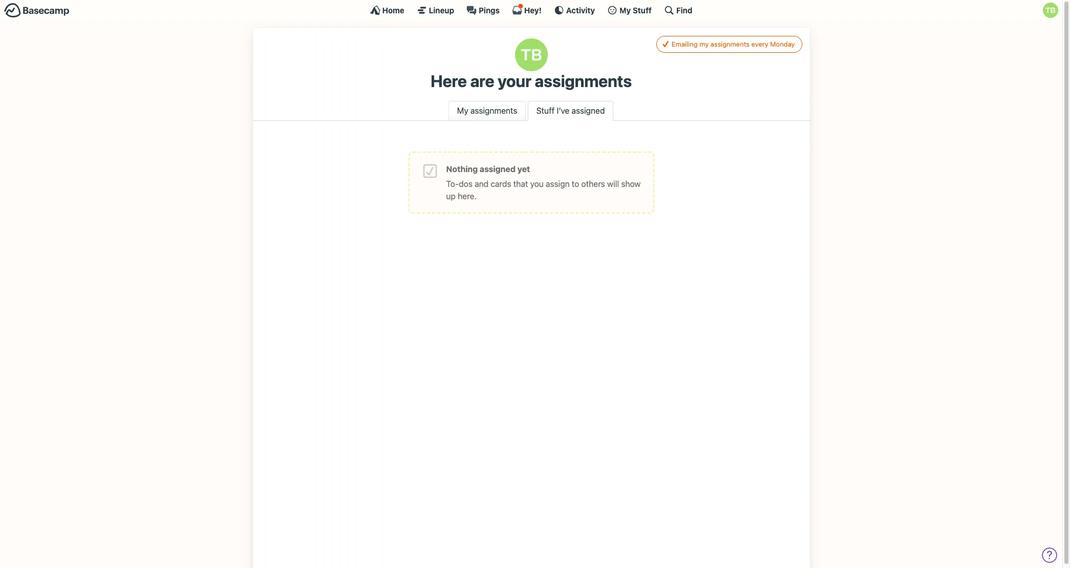 Task type: describe. For each thing, give the bounding box(es) containing it.
your
[[498, 71, 532, 91]]

here are your assignments
[[431, 71, 632, 91]]

0 horizontal spatial assigned
[[480, 165, 516, 174]]

you
[[531, 179, 544, 189]]

my stuff
[[620, 5, 652, 15]]

monday
[[771, 40, 795, 48]]

nothing assigned yet
[[446, 165, 530, 174]]

lineup
[[429, 5, 454, 15]]

that
[[514, 179, 528, 189]]

every
[[752, 40, 769, 48]]

are
[[471, 71, 495, 91]]

0 vertical spatial assigned
[[572, 106, 605, 115]]

cards
[[491, 179, 512, 189]]

pings button
[[467, 5, 500, 15]]

here
[[431, 71, 467, 91]]

stuff inside my stuff popup button
[[633, 5, 652, 15]]

find
[[677, 5, 693, 15]]

emailing my assignments every monday button
[[657, 36, 803, 53]]

lineup link
[[417, 5, 454, 15]]

to
[[572, 179, 580, 189]]

pings
[[479, 5, 500, 15]]

2 vertical spatial assignments
[[471, 106, 518, 115]]

here.
[[458, 192, 477, 201]]

emailing my assignments every monday
[[672, 40, 795, 48]]

others
[[582, 179, 605, 189]]

main element
[[0, 0, 1063, 20]]



Task type: locate. For each thing, give the bounding box(es) containing it.
assignments down are
[[471, 106, 518, 115]]

my for my stuff
[[620, 5, 631, 15]]

activity
[[567, 5, 595, 15]]

assigned
[[572, 106, 605, 115], [480, 165, 516, 174]]

1 horizontal spatial assigned
[[572, 106, 605, 115]]

switch accounts image
[[4, 3, 70, 18]]

nothing
[[446, 165, 478, 174]]

home
[[382, 5, 405, 15]]

my stuff button
[[608, 5, 652, 15]]

assignments inside button
[[711, 40, 750, 48]]

1 horizontal spatial assignments
[[535, 71, 632, 91]]

assignments right my
[[711, 40, 750, 48]]

1 vertical spatial assignments
[[535, 71, 632, 91]]

stuff i've assigned
[[537, 106, 605, 115]]

hey!
[[525, 5, 542, 15]]

assignments up stuff i've assigned
[[535, 71, 632, 91]]

my down here
[[457, 106, 469, 115]]

show
[[622, 179, 641, 189]]

up
[[446, 192, 456, 201]]

to-dos and cards that you assign to others will show up here.
[[446, 179, 641, 201]]

i've
[[557, 106, 570, 115]]

will
[[608, 179, 619, 189]]

dos
[[459, 179, 473, 189]]

stuff left 'i've'
[[537, 106, 555, 115]]

assigned up cards
[[480, 165, 516, 174]]

hey! button
[[512, 4, 542, 15]]

0 vertical spatial stuff
[[633, 5, 652, 15]]

find button
[[664, 5, 693, 15]]

my inside popup button
[[620, 5, 631, 15]]

assign
[[546, 179, 570, 189]]

0 horizontal spatial stuff
[[537, 106, 555, 115]]

yet
[[518, 165, 530, 174]]

1 vertical spatial my
[[457, 106, 469, 115]]

1 vertical spatial stuff
[[537, 106, 555, 115]]

emailing
[[672, 40, 698, 48]]

stuff
[[633, 5, 652, 15], [537, 106, 555, 115]]

1 horizontal spatial my
[[620, 5, 631, 15]]

my for my assignments
[[457, 106, 469, 115]]

my right activity
[[620, 5, 631, 15]]

0 vertical spatial my
[[620, 5, 631, 15]]

1 vertical spatial assigned
[[480, 165, 516, 174]]

home link
[[370, 5, 405, 15]]

2 horizontal spatial assignments
[[711, 40, 750, 48]]

my assignments
[[457, 106, 518, 115]]

tim burton image
[[1044, 3, 1059, 18]]

assigned right 'i've'
[[572, 106, 605, 115]]

assignments
[[711, 40, 750, 48], [535, 71, 632, 91], [471, 106, 518, 115]]

my assignments link
[[449, 101, 526, 120]]

stuff left the "find" 'popup button'
[[633, 5, 652, 15]]

my
[[700, 40, 709, 48]]

activity link
[[554, 5, 595, 15]]

my
[[620, 5, 631, 15], [457, 106, 469, 115]]

0 vertical spatial assignments
[[711, 40, 750, 48]]

tim burton image
[[515, 38, 548, 71]]

to-
[[446, 179, 459, 189]]

0 horizontal spatial my
[[457, 106, 469, 115]]

and
[[475, 179, 489, 189]]

1 horizontal spatial stuff
[[633, 5, 652, 15]]

stuff i've assigned link
[[528, 101, 614, 122]]

0 horizontal spatial assignments
[[471, 106, 518, 115]]



Task type: vqa. For each thing, say whether or not it's contained in the screenshot.
with
no



